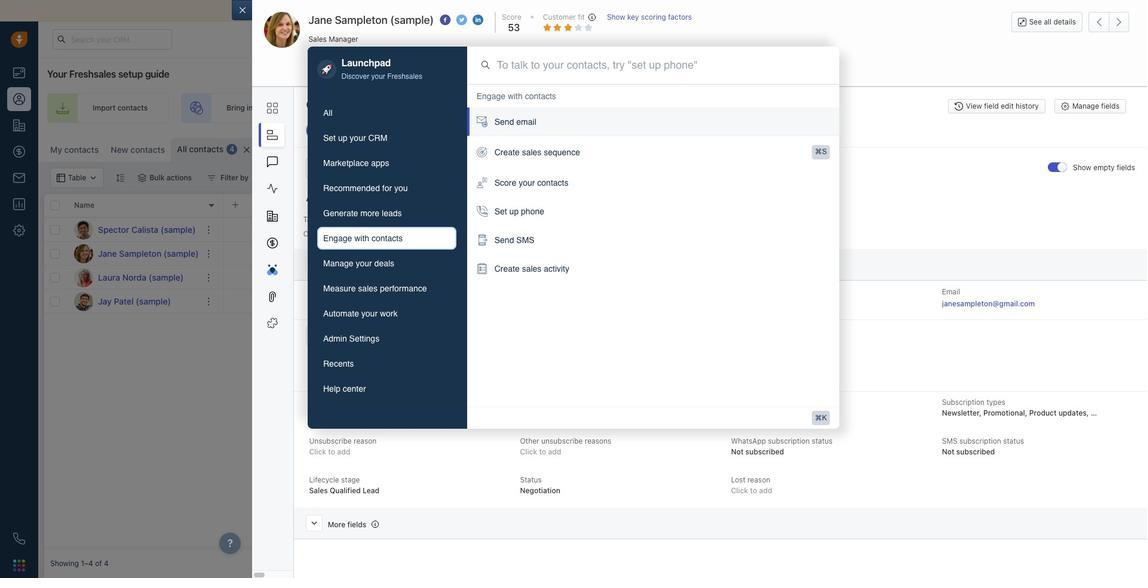 Task type: describe. For each thing, give the bounding box(es) containing it.
(sample) for 'press space to select this row.' row containing jay patel (sample)
[[136, 296, 171, 306]]

lost
[[732, 476, 746, 485]]

deal
[[1022, 104, 1036, 113]]

1 horizontal spatial of
[[548, 5, 556, 16]]

import all your sales data link
[[641, 5, 743, 16]]

set up your sales pipeline
[[838, 104, 927, 113]]

email button
[[309, 60, 352, 80]]

add contact button
[[1078, 138, 1142, 158]]

0 horizontal spatial information
[[349, 262, 388, 271]]

click for lost reason
[[732, 487, 749, 496]]

set for set up your sales pipeline
[[838, 104, 850, 113]]

sequence inside list of options list box
[[544, 148, 580, 157]]

status for sms
[[1004, 437, 1025, 446]]

0 vertical spatial jane sampleton (sample)
[[309, 14, 434, 26]]

spector
[[98, 224, 129, 235]]

and
[[455, 5, 470, 16]]

my contacts
[[50, 145, 99, 155]]

sms inside sms subscription status not subscribed
[[943, 437, 958, 446]]

subscription for sms
[[960, 437, 1002, 446]]

email for email
[[327, 65, 345, 74]]

email janesampleton@gmail.com
[[943, 288, 1036, 309]]

bulk actions button
[[130, 168, 200, 188]]

press space to select this row. row containing jane sampleton (sample)
[[44, 242, 224, 266]]

bring in website leads
[[227, 104, 302, 113]]

apps
[[371, 159, 389, 168]]

recents
[[323, 360, 354, 369]]

0 vertical spatial create
[[681, 104, 704, 113]]

1 vertical spatial fields
[[1117, 163, 1136, 172]]

container_wx8msf4aqz5i3rn1 image for filter by button
[[208, 174, 216, 182]]

manage for manage fields
[[1073, 102, 1100, 111]]

1 vertical spatial basic
[[328, 262, 347, 271]]

your freshsales setup guide
[[47, 69, 170, 80]]

your left crm at the left of page
[[350, 134, 366, 143]]

leads inside button
[[382, 209, 402, 218]]

0 horizontal spatial freshsales
[[69, 69, 116, 80]]

name
[[326, 288, 345, 297]]

engage with contacts button
[[317, 227, 457, 250]]

0 vertical spatial basic
[[391, 126, 409, 135]]

set up your crm button
[[317, 127, 457, 150]]

add inside tags click to add tags
[[332, 230, 345, 239]]

score for your
[[495, 178, 517, 188]]

enable
[[472, 5, 498, 16]]

phone
[[521, 207, 545, 216]]

your left the mailbox
[[305, 5, 323, 16]]

3 cell from the top
[[224, 266, 1142, 289]]

norda
[[122, 272, 147, 282]]

table
[[943, 143, 960, 152]]

sales activities
[[655, 65, 705, 74]]

patel
[[114, 296, 134, 306]]

team
[[585, 104, 602, 113]]

to right the mailbox
[[358, 5, 366, 16]]

2 row group from the left
[[224, 218, 1142, 314]]

o
[[334, 146, 339, 154]]

numbers
[[346, 332, 376, 341]]

center
[[343, 385, 366, 394]]

you
[[395, 184, 408, 193]]

other
[[520, 437, 540, 446]]

0 horizontal spatial leads
[[284, 104, 302, 113]]

route leads to your team link
[[470, 93, 624, 123]]

phone image
[[13, 533, 25, 545]]

website
[[255, 104, 282, 113]]

0 horizontal spatial basic information
[[328, 262, 388, 271]]

subscription types
[[943, 398, 1006, 407]]

whatsapp
[[732, 437, 766, 446]]

sales for sales manager
[[309, 34, 327, 43]]

peterson
[[545, 409, 576, 418]]

way
[[509, 5, 525, 16]]

jane sampleton (sample) inside 'press space to select this row.' row
[[98, 248, 199, 259]]

deliverability
[[402, 5, 453, 16]]

facebook circled image
[[440, 14, 451, 26]]

contact
[[306, 99, 346, 111]]

subscribed for sms
[[957, 448, 996, 457]]

factors
[[669, 13, 692, 22]]

show empty fields
[[1074, 163, 1136, 172]]

task
[[551, 65, 567, 74]]

jay patel (sample) link
[[98, 296, 171, 308]]

container_wx8msf4aqz5i3rn1 image for bulk actions button
[[138, 174, 147, 182]]

engage with contacts heading inside list of options list box
[[477, 90, 556, 102]]

view field edit history
[[967, 102, 1040, 111]]

contact details
[[306, 99, 381, 111]]

add for lost
[[760, 487, 773, 496]]

see
[[1030, 17, 1043, 26]]

0 vertical spatial all details
[[326, 126, 359, 135]]

mailbox
[[325, 5, 356, 16]]

laura norda (sample)
[[98, 272, 184, 282]]

status for whatsapp
[[812, 437, 833, 446]]

1 vertical spatial of
[[95, 560, 102, 569]]

click for external id
[[309, 409, 326, 418]]

scoring
[[641, 13, 667, 22]]

set for set up your crm
[[323, 134, 336, 143]]

sales manager
[[309, 34, 359, 43]]

reasons
[[585, 437, 612, 446]]

sales inside button
[[358, 284, 378, 294]]

53
[[508, 22, 520, 33]]

view field edit history button
[[949, 99, 1046, 114]]

your left deals
[[356, 259, 372, 269]]

score your contacts
[[495, 178, 569, 188]]

james
[[520, 409, 543, 418]]

0 horizontal spatial 4
[[104, 560, 109, 569]]

my
[[50, 145, 62, 155]]

view
[[967, 102, 983, 111]]

filter
[[221, 173, 238, 182]]

jane inside 'press space to select this row.' row
[[98, 248, 117, 259]]

1 cell from the top
[[224, 218, 1142, 242]]

1 vertical spatial all details
[[306, 192, 350, 203]]

not for whatsapp subscription status not subscribed
[[732, 448, 744, 457]]

sales inside lifecycle stage sales qualified lead
[[309, 487, 328, 496]]

days
[[885, 35, 899, 43]]

guide
[[145, 69, 170, 80]]

meeting
[[597, 65, 624, 74]]

more
[[361, 209, 380, 218]]

status inside the subscription status subscribed
[[776, 398, 797, 407]]

sales for sales owner james peterson
[[520, 398, 539, 407]]

with inside button
[[355, 234, 369, 244]]

(sample) for 'press space to select this row.' row containing jane sampleton (sample)
[[164, 248, 199, 259]]

add for add deal
[[1006, 104, 1020, 113]]

bring
[[227, 104, 245, 113]]

import for the import contacts button
[[990, 143, 1013, 152]]

generate more leads button
[[317, 202, 457, 225]]

measure sales performance button
[[317, 278, 457, 300]]

set up phone
[[495, 207, 545, 216]]

spector calista (sample)
[[98, 224, 196, 235]]

1 horizontal spatial basic information
[[391, 126, 449, 135]]

2 cell from the top
[[224, 242, 1142, 265]]

launchpad
[[342, 58, 391, 69]]

empty
[[1094, 163, 1115, 172]]

list of options list box
[[467, 84, 840, 283]]

engage with contacts inside list of options list box
[[477, 92, 556, 101]]

data
[[723, 5, 741, 16]]

0 vertical spatial all
[[670, 5, 679, 16]]

1 horizontal spatial import
[[641, 5, 668, 16]]

53 button
[[505, 22, 520, 33]]

add for unsubscribe
[[337, 448, 350, 457]]

s image
[[74, 220, 93, 239]]

grid containing spector calista (sample)
[[44, 193, 1142, 550]]

marketplace
[[323, 159, 369, 168]]

status
[[520, 476, 542, 485]]

setup
[[118, 69, 143, 80]]

j image for jay patel (sample)
[[74, 292, 93, 311]]

click inside other unsubscribe reasons click to add
[[520, 448, 538, 457]]

customize
[[904, 143, 941, 152]]

activities
[[675, 65, 705, 74]]

external
[[309, 398, 337, 407]]

sms inside list of options list box
[[517, 236, 535, 245]]

recommended for you
[[323, 184, 408, 193]]

set up your crm
[[323, 134, 388, 143]]

tags click to add tags
[[303, 215, 362, 239]]

key
[[628, 13, 639, 22]]

show key scoring factors link
[[607, 12, 692, 34]]

container_wx8msf4aqz5i3rn1 image
[[893, 144, 901, 152]]

2 horizontal spatial leads
[[538, 104, 557, 113]]

call
[[376, 65, 389, 74]]

your left team
[[567, 104, 583, 113]]

press-command-k-to-open-and-close element
[[812, 411, 830, 426]]



Task type: locate. For each thing, give the bounding box(es) containing it.
0 horizontal spatial in
[[247, 104, 253, 113]]

up for set up your crm
[[338, 134, 348, 143]]

1 subscription from the left
[[732, 398, 774, 407]]

leads right the more
[[382, 209, 402, 218]]

note button
[[486, 60, 527, 80]]

import contacts for import contacts link
[[93, 104, 148, 113]]

add deal link
[[961, 93, 1058, 123]]

show for show empty fields
[[1074, 163, 1092, 172]]

4 right 1–4
[[104, 560, 109, 569]]

set for set up phone
[[495, 207, 507, 216]]

laura
[[98, 272, 120, 282]]

up up o
[[338, 134, 348, 143]]

0 horizontal spatial tags
[[303, 215, 319, 224]]

2 vertical spatial set
[[495, 207, 507, 216]]

1 horizontal spatial your
[[821, 35, 835, 43]]

details up generate
[[320, 192, 350, 203]]

phone element
[[7, 527, 31, 551]]

status inside whatsapp subscription status not subscribed
[[812, 437, 833, 446]]

19266529503 link
[[309, 364, 359, 373]]

email inside button
[[327, 65, 345, 74]]

information down all "button"
[[411, 126, 449, 135]]

fields up add contact at the right of page
[[1102, 102, 1120, 111]]

all button
[[317, 102, 457, 125]]

0 vertical spatial tags
[[303, 215, 319, 224]]

sales inside 'sales owner james peterson'
[[520, 398, 539, 407]]

create down activities at the right of page
[[681, 104, 704, 113]]

contacts inside heading
[[525, 92, 556, 101]]

create sales sequence up search fields text field
[[495, 148, 580, 157]]

more...
[[288, 145, 313, 154]]

send up search fields text field
[[495, 117, 514, 127]]

sampleton inside dialog
[[335, 14, 388, 26]]

up inside set up your crm button
[[338, 134, 348, 143]]

create sales sequence
[[681, 104, 760, 113], [495, 148, 580, 157]]

basic down all "button"
[[391, 126, 409, 135]]

1–4
[[81, 560, 93, 569]]

your inside list of options list box
[[519, 178, 535, 188]]

subscription down the subscription types
[[960, 437, 1002, 446]]

click down other at the left of the page
[[520, 448, 538, 457]]

sms down the subscription types
[[943, 437, 958, 446]]

0 horizontal spatial container_wx8msf4aqz5i3rn1 image
[[138, 174, 147, 182]]

0 horizontal spatial basic
[[328, 262, 347, 271]]

1 horizontal spatial sequence
[[726, 104, 760, 113]]

unsubscribe
[[309, 437, 352, 446]]

click down external
[[309, 409, 326, 418]]

To talk to your contacts, try "set up phone" field
[[497, 58, 826, 73]]

recommended for you button
[[317, 177, 457, 200]]

4 inside all contacts 4
[[230, 145, 235, 154]]

2 send from the top
[[495, 236, 514, 245]]

jane inside the first name jane
[[309, 298, 326, 307]]

conversations.
[[581, 5, 639, 16]]

0 horizontal spatial up
[[338, 134, 348, 143]]

janesampleton@gmail.com link
[[943, 298, 1036, 310]]

up inside set up your sales pipeline link
[[852, 104, 861, 113]]

add inside "add deal" link
[[1006, 104, 1020, 113]]

subscription for whatsapp
[[768, 437, 810, 446]]

subscription for subscription status subscribed
[[732, 398, 774, 407]]

19266529503
[[309, 364, 359, 373]]

0 horizontal spatial not
[[732, 448, 744, 457]]

1 vertical spatial sequence
[[544, 148, 580, 157]]

1 vertical spatial sampleton
[[119, 248, 162, 259]]

0 vertical spatial send
[[495, 117, 514, 127]]

2 horizontal spatial import
[[990, 143, 1013, 152]]

1 horizontal spatial jane sampleton (sample)
[[309, 14, 434, 26]]

sales up james
[[520, 398, 539, 407]]

1 vertical spatial jane
[[98, 248, 117, 259]]

jane down the "first"
[[309, 298, 326, 307]]

manage for manage your deals
[[323, 259, 354, 269]]

0 horizontal spatial show
[[607, 13, 626, 22]]

2 horizontal spatial up
[[852, 104, 861, 113]]

1 vertical spatial up
[[338, 134, 348, 143]]

1 vertical spatial create
[[495, 148, 520, 157]]

Search fields text field
[[306, 159, 721, 179]]

0 vertical spatial reason
[[354, 437, 377, 446]]

import contacts group
[[974, 138, 1072, 158]]

0 vertical spatial manage
[[1073, 102, 1100, 111]]

connect your mailbox link
[[270, 5, 358, 16]]

(sample) down laura norda (sample) link
[[136, 296, 171, 306]]

press space to select this row. row
[[44, 218, 224, 242], [44, 242, 224, 266], [44, 266, 224, 290], [44, 290, 224, 314]]

contacts
[[525, 92, 556, 101], [525, 92, 556, 101], [118, 104, 148, 113], [1015, 143, 1045, 152], [189, 144, 224, 154], [64, 145, 99, 155], [131, 145, 165, 155], [538, 178, 569, 188], [372, 234, 403, 244]]

to inside other unsubscribe reasons click to add
[[540, 448, 547, 457]]

import contacts down setup
[[93, 104, 148, 113]]

1 horizontal spatial basic
[[391, 126, 409, 135]]

create down send sms
[[495, 264, 520, 274]]

1 j image from the top
[[74, 244, 93, 263]]

external id click to add
[[309, 398, 350, 418]]

0 horizontal spatial status
[[776, 398, 797, 407]]

0 vertical spatial up
[[852, 104, 861, 113]]

to left team
[[558, 104, 566, 113]]

1 horizontal spatial email
[[558, 5, 579, 16]]

1 horizontal spatial subscription
[[960, 437, 1002, 446]]

manage your deals
[[323, 259, 395, 269]]

subscribed for whatsapp
[[746, 448, 785, 457]]

email for email janesampleton@gmail.com
[[943, 288, 961, 297]]

manage fields
[[1073, 102, 1120, 111]]

filter by
[[221, 173, 249, 182]]

press space to select this row. row containing laura norda (sample)
[[44, 266, 224, 290]]

manage inside manage fields button
[[1073, 102, 1100, 111]]

leads right route
[[538, 104, 557, 113]]

0 horizontal spatial import
[[93, 104, 116, 113]]

not inside whatsapp subscription status not subscribed
[[732, 448, 744, 457]]

2 subscribed from the left
[[957, 448, 996, 457]]

tags down the generate more leads
[[347, 230, 362, 239]]

1 vertical spatial show
[[1074, 163, 1092, 172]]

press space to select this row. row containing spector calista (sample)
[[44, 218, 224, 242]]

with inside heading
[[508, 92, 523, 101]]

1 horizontal spatial 4
[[230, 145, 235, 154]]

1 horizontal spatial import contacts
[[990, 143, 1045, 152]]

owner
[[541, 398, 561, 407]]

jane
[[309, 14, 332, 26], [98, 248, 117, 259], [309, 298, 326, 307]]

2 not from the left
[[943, 448, 955, 457]]

all details up generate
[[306, 192, 350, 203]]

to down other at the left of the page
[[540, 448, 547, 457]]

0 vertical spatial email
[[327, 65, 345, 74]]

1 horizontal spatial create sales sequence
[[681, 104, 760, 113]]

manage up add contact button
[[1073, 102, 1100, 111]]

add inside other unsubscribe reasons click to add
[[548, 448, 562, 457]]

engage inside heading
[[477, 92, 506, 101]]

send
[[495, 117, 514, 127], [495, 236, 514, 245]]

1 vertical spatial import contacts
[[990, 143, 1045, 152]]

send for send sms
[[495, 236, 514, 245]]

trial
[[837, 35, 849, 43]]

to inside external id click to add
[[328, 409, 335, 418]]

not down whatsapp
[[732, 448, 744, 457]]

freshworks switcher image
[[13, 560, 25, 572]]

up for set up your sales pipeline
[[852, 104, 861, 113]]

basic information
[[391, 126, 449, 135], [328, 262, 388, 271]]

2 vertical spatial import
[[990, 143, 1013, 152]]

(sample) left facebook circled icon
[[391, 14, 434, 26]]

improve
[[368, 5, 400, 16]]

⌘ inside press-command-k-to-open-and-close element
[[815, 414, 823, 422]]

1 horizontal spatial information
[[411, 126, 449, 135]]

reason for unsubscribe reason
[[354, 437, 377, 446]]

twitter circled image
[[457, 14, 467, 26]]

2 horizontal spatial status
[[1004, 437, 1025, 446]]

import contacts down add deal
[[990, 143, 1045, 152]]

details inside see all details button
[[1054, 17, 1077, 26]]

cell
[[224, 218, 1142, 242], [224, 242, 1142, 265], [224, 266, 1142, 289], [224, 290, 1142, 313]]

1 vertical spatial send
[[495, 236, 514, 245]]

0 horizontal spatial sms
[[517, 236, 535, 245]]

0 horizontal spatial all
[[670, 5, 679, 16]]

add inside lost reason click to add
[[760, 487, 773, 496]]

your trial ends in 21 days
[[821, 35, 899, 43]]

subscribed down the subscription types
[[957, 448, 996, 457]]

reason inside unsubscribe reason click to add
[[354, 437, 377, 446]]

add for add contact
[[1094, 143, 1108, 152]]

1 not from the left
[[732, 448, 744, 457]]

0 vertical spatial add
[[1006, 104, 1020, 113]]

show left the key
[[607, 13, 626, 22]]

click down unsubscribe
[[309, 448, 326, 457]]

to down whatsapp
[[751, 487, 758, 496]]

click inside lost reason click to add
[[732, 487, 749, 496]]

container_wx8msf4aqz5i3rn1 image inside bulk actions button
[[138, 174, 147, 182]]

subscribed inside sms subscription status not subscribed
[[957, 448, 996, 457]]

0 horizontal spatial add
[[1006, 104, 1020, 113]]

of
[[548, 5, 556, 16], [95, 560, 102, 569]]

sales down lifecycle
[[309, 487, 328, 496]]

add inside unsubscribe reason click to add
[[337, 448, 350, 457]]

up left the pipeline
[[852, 104, 861, 113]]

1 horizontal spatial all
[[1045, 17, 1052, 26]]

dialog containing jane sampleton (sample)
[[232, 0, 1148, 579]]

1 horizontal spatial sms
[[943, 437, 958, 446]]

Search your CRM... text field
[[53, 29, 172, 50]]

contact
[[1109, 143, 1136, 152]]

status inside sms subscription status not subscribed
[[1004, 437, 1025, 446]]

add for external
[[337, 409, 350, 418]]

showing 1–4 of 4
[[50, 560, 109, 569]]

4 cell from the top
[[224, 290, 1142, 313]]

1 horizontal spatial set
[[495, 207, 507, 216]]

2 j image from the top
[[74, 292, 93, 311]]

3 press space to select this row. row from the top
[[44, 266, 224, 290]]

0 horizontal spatial email
[[517, 117, 537, 127]]

2 vertical spatial jane
[[309, 298, 326, 307]]

1 send from the top
[[495, 117, 514, 127]]

freshsales up all "button"
[[388, 73, 423, 81]]

mobile
[[309, 353, 332, 362]]

2 container_wx8msf4aqz5i3rn1 image from the left
[[208, 174, 216, 182]]

lifecycle stage sales qualified lead
[[309, 476, 380, 496]]

score up the 53 button
[[502, 13, 522, 22]]

0 vertical spatial information
[[411, 126, 449, 135]]

freshsales up import contacts link
[[69, 69, 116, 80]]

manage up measure at the left of page
[[323, 259, 354, 269]]

jane sampleton (sample) link
[[98, 248, 199, 260]]

email up janesampleton@gmail.com
[[943, 288, 961, 297]]

add inside external id click to add
[[337, 409, 350, 418]]

subscription up subscribed
[[732, 398, 774, 407]]

not down the subscription types
[[943, 448, 955, 457]]

dialog
[[232, 0, 1148, 579]]

subscription inside the subscription status subscribed
[[732, 398, 774, 407]]

manage inside manage your deals button
[[323, 259, 354, 269]]

click
[[303, 230, 321, 239], [309, 409, 326, 418], [309, 448, 326, 457], [520, 448, 538, 457], [732, 487, 749, 496]]

reason for lost reason
[[748, 476, 771, 485]]

0 horizontal spatial of
[[95, 560, 102, 569]]

0 vertical spatial jane
[[309, 14, 332, 26]]

j image
[[74, 244, 93, 263], [74, 292, 93, 311]]

1 subscribed from the left
[[746, 448, 785, 457]]

email inside list of options list box
[[517, 117, 537, 127]]

import contacts for the import contacts button
[[990, 143, 1045, 152]]

of right sync
[[548, 5, 556, 16]]

container_wx8msf4aqz5i3rn1 image
[[138, 174, 147, 182], [208, 174, 216, 182]]

basic information up measure sales performance
[[328, 262, 388, 271]]

for
[[383, 184, 392, 193]]

details up o
[[336, 126, 359, 135]]

deals
[[375, 259, 395, 269]]

4 up "filter by" on the left of page
[[230, 145, 235, 154]]

0 horizontal spatial create sales sequence
[[495, 148, 580, 157]]

(sample) down jane sampleton (sample) link
[[149, 272, 184, 282]]

import down "add deal" link
[[990, 143, 1013, 152]]

your inside launchpad discover your freshsales
[[372, 73, 386, 81]]

reason right lost
[[748, 476, 771, 485]]

my contacts button
[[44, 138, 105, 162], [50, 145, 99, 155]]

1 horizontal spatial status
[[812, 437, 833, 446]]

0 horizontal spatial sampleton
[[119, 248, 162, 259]]

(sample) down spector calista (sample) link
[[164, 248, 199, 259]]

your up the phone
[[519, 178, 535, 188]]

not for sms subscription status not subscribed
[[943, 448, 955, 457]]

1 vertical spatial in
[[247, 104, 253, 113]]

fields down contact
[[1117, 163, 1136, 172]]

import contacts inside button
[[990, 143, 1045, 152]]

subscription status subscribed
[[732, 398, 797, 418]]

1 vertical spatial email
[[943, 288, 961, 297]]

set inside button
[[323, 134, 336, 143]]

4 press space to select this row. row from the top
[[44, 290, 224, 314]]

email inside the email janesampleton@gmail.com
[[943, 288, 961, 297]]

subscribed
[[746, 448, 785, 457], [957, 448, 996, 457]]

import down your freshsales setup guide
[[93, 104, 116, 113]]

to inside unsubscribe reason click to add
[[328, 448, 335, 457]]

customer
[[543, 13, 576, 22]]

create up search fields text field
[[495, 148, 520, 157]]

up for set up phone
[[510, 207, 519, 216]]

create sales sequence down activities at the right of page
[[681, 104, 760, 113]]

task button
[[533, 60, 573, 80]]

of right 1–4
[[95, 560, 102, 569]]

all contacts link
[[177, 143, 224, 155]]

click inside unsubscribe reason click to add
[[309, 448, 326, 457]]

0 horizontal spatial reason
[[354, 437, 377, 446]]

not inside sms subscription status not subscribed
[[943, 448, 955, 457]]

2 subscription from the left
[[960, 437, 1002, 446]]

1 horizontal spatial add
[[1094, 143, 1108, 152]]

2 vertical spatial create
[[495, 264, 520, 274]]

1 horizontal spatial subscribed
[[957, 448, 996, 457]]

1 row group from the left
[[44, 218, 224, 314]]

⌘ for ⌘ o
[[325, 146, 332, 154]]

add inside add contact button
[[1094, 143, 1108, 152]]

click for unsubscribe reason
[[309, 448, 326, 457]]

grid
[[44, 193, 1142, 550]]

to inside tags click to add tags
[[323, 230, 330, 239]]

add contact
[[1094, 143, 1136, 152]]

press space to select this row. row containing jay patel (sample)
[[44, 290, 224, 314]]

1 vertical spatial 4
[[104, 560, 109, 569]]

engage with contacts heading
[[477, 90, 556, 102], [477, 90, 556, 102]]

click inside tags click to add tags
[[303, 230, 321, 239]]

subscription left 'types'
[[943, 398, 985, 407]]

help
[[323, 385, 341, 394]]

all details up o
[[326, 126, 359, 135]]

show for show key scoring factors
[[607, 13, 626, 22]]

jane up sales manager at the top of page
[[309, 14, 332, 26]]

import for import contacts link
[[93, 104, 116, 113]]

container_wx8msf4aqz5i3rn1 image left filter
[[208, 174, 216, 182]]

contacts inside group
[[1015, 143, 1045, 152]]

all inside see all details button
[[1045, 17, 1052, 26]]

0 vertical spatial create sales sequence
[[681, 104, 760, 113]]

up left the phone
[[510, 207, 519, 216]]

negotiation
[[520, 487, 561, 496]]

settings
[[349, 334, 380, 344]]

0 horizontal spatial set
[[323, 134, 336, 143]]

subscribed down whatsapp
[[746, 448, 785, 457]]

0 vertical spatial email
[[558, 5, 579, 16]]

create sales sequence inside create sales sequence link
[[681, 104, 760, 113]]

email down sales manager at the top of page
[[327, 65, 345, 74]]

bring in website leads link
[[181, 93, 324, 123]]

score up "set up phone"
[[495, 178, 517, 188]]

1 subscription from the left
[[768, 437, 810, 446]]

score inside list of options list box
[[495, 178, 517, 188]]

k
[[823, 414, 827, 422]]

new
[[111, 145, 128, 155]]

2 press space to select this row. row from the top
[[44, 242, 224, 266]]

1 horizontal spatial manage
[[1073, 102, 1100, 111]]

sampleton inside 'press space to select this row.' row
[[119, 248, 162, 259]]

1 vertical spatial your
[[47, 69, 67, 80]]

id
[[339, 398, 346, 407]]

click inside external id click to add
[[309, 409, 326, 418]]

1 horizontal spatial subscription
[[943, 398, 985, 407]]

performance
[[380, 284, 427, 294]]

1 vertical spatial basic information
[[328, 262, 388, 271]]

0 horizontal spatial subscribed
[[746, 448, 785, 457]]

basic up measure at the left of page
[[328, 262, 347, 271]]

leads right website
[[284, 104, 302, 113]]

click down lost
[[732, 487, 749, 496]]

sms subscription status not subscribed
[[943, 437, 1025, 457]]

your left the pipeline
[[863, 104, 878, 113]]

manage
[[1073, 102, 1100, 111], [323, 259, 354, 269]]

your for your trial ends in 21 days
[[821, 35, 835, 43]]

to down external
[[328, 409, 335, 418]]

set inside list of options list box
[[495, 207, 507, 216]]

0 vertical spatial in
[[868, 35, 874, 43]]

reason inside lost reason click to add
[[748, 476, 771, 485]]

customize table button
[[885, 138, 968, 158]]

j image down s icon
[[74, 244, 93, 263]]

subscription
[[768, 437, 810, 446], [960, 437, 1002, 446]]

details right see
[[1054, 17, 1077, 26]]

l image
[[74, 268, 93, 287]]

engage inside button
[[323, 234, 352, 244]]

2 subscription from the left
[[943, 398, 985, 407]]

recommended
[[323, 184, 380, 193]]

0 vertical spatial sms
[[517, 236, 535, 245]]

sales left activities at the right of page
[[655, 65, 673, 74]]

tab list containing all
[[317, 102, 457, 401]]

information up measure sales performance
[[349, 262, 388, 271]]

fields inside button
[[1102, 102, 1120, 111]]

1 horizontal spatial tags
[[347, 230, 362, 239]]

details down discover
[[348, 99, 381, 111]]

email down route
[[517, 117, 537, 127]]

1 vertical spatial reason
[[748, 476, 771, 485]]

tags left generate
[[303, 215, 319, 224]]

your left work
[[362, 309, 378, 319]]

in left 21
[[868, 35, 874, 43]]

import
[[641, 5, 668, 16], [93, 104, 116, 113], [990, 143, 1013, 152]]

send down "set up phone"
[[495, 236, 514, 245]]

sales left the manager
[[309, 34, 327, 43]]

⌘ o
[[325, 146, 339, 154]]

email right sync
[[558, 5, 579, 16]]

your
[[821, 35, 835, 43], [47, 69, 67, 80]]

reason right unsubscribe
[[354, 437, 377, 446]]

container_wx8msf4aqz5i3rn1 image left bulk
[[138, 174, 147, 182]]

1 vertical spatial manage
[[323, 259, 354, 269]]

all inside "button"
[[323, 108, 333, 118]]

automate your work button
[[317, 303, 457, 325]]

0 horizontal spatial jane sampleton (sample)
[[98, 248, 199, 259]]

subscription for subscription types
[[943, 398, 985, 407]]

call button
[[358, 60, 395, 80]]

sampleton up laura norda (sample)
[[119, 248, 162, 259]]

row group containing spector calista (sample)
[[44, 218, 224, 314]]

1 horizontal spatial up
[[510, 207, 519, 216]]

status
[[776, 398, 797, 407], [812, 437, 833, 446], [1004, 437, 1025, 446]]

score for 53
[[502, 13, 522, 22]]

basic information down all "button"
[[391, 126, 449, 135]]

subscribed
[[732, 409, 771, 418]]

up
[[852, 104, 861, 113], [338, 134, 348, 143], [510, 207, 519, 216]]

to down generate
[[323, 230, 330, 239]]

close image
[[1130, 8, 1136, 14]]

activity
[[544, 264, 570, 274]]

import contacts
[[93, 104, 148, 113], [990, 143, 1045, 152]]

to
[[358, 5, 366, 16], [558, 104, 566, 113], [323, 230, 330, 239], [328, 409, 335, 418], [328, 448, 335, 457], [540, 448, 547, 457], [751, 487, 758, 496]]

information
[[411, 126, 449, 135], [349, 262, 388, 271]]

to inside lost reason click to add
[[751, 487, 758, 496]]

freshsales inside launchpad discover your freshsales
[[388, 73, 423, 81]]

1 vertical spatial set
[[323, 134, 336, 143]]

jane sampleton (sample) down spector calista (sample) link
[[98, 248, 199, 259]]

2 horizontal spatial set
[[838, 104, 850, 113]]

1 vertical spatial tags
[[347, 230, 362, 239]]

sms down "set up phone"
[[517, 236, 535, 245]]

unsubscribe reason click to add
[[309, 437, 377, 457]]

sales for sales activities
[[655, 65, 673, 74]]

send for send email
[[495, 117, 514, 127]]

up inside list of options list box
[[510, 207, 519, 216]]

set up your sales pipeline link
[[793, 93, 949, 123]]

(sample) for 'press space to select this row.' row containing laura norda (sample)
[[149, 272, 184, 282]]

click up the "first"
[[303, 230, 321, 239]]

1 press space to select this row. row from the top
[[44, 218, 224, 242]]

1 vertical spatial import
[[93, 104, 116, 113]]

1 horizontal spatial freshsales
[[388, 73, 423, 81]]

(sample) for 'press space to select this row.' row containing spector calista (sample)
[[161, 224, 196, 235]]

jane up laura
[[98, 248, 117, 259]]

your right scoring
[[681, 5, 699, 16]]

j image for jane sampleton (sample)
[[74, 244, 93, 263]]

jane sampleton (sample) up the manager
[[309, 14, 434, 26]]

1 vertical spatial score
[[495, 178, 517, 188]]

row group
[[44, 218, 224, 314], [224, 218, 1142, 314]]

spector calista (sample) link
[[98, 224, 196, 236]]

subscription inside whatsapp subscription status not subscribed
[[768, 437, 810, 446]]

0 vertical spatial basic information
[[391, 126, 449, 135]]

linkedin circled image
[[473, 14, 484, 26]]

tab list
[[317, 102, 457, 401]]

import inside button
[[990, 143, 1013, 152]]

your for your freshsales setup guide
[[47, 69, 67, 80]]

0 vertical spatial show
[[607, 13, 626, 22]]

engage with contacts inside button
[[323, 234, 403, 244]]

1 horizontal spatial reason
[[748, 476, 771, 485]]

measure
[[323, 284, 356, 294]]

0 vertical spatial sampleton
[[335, 14, 388, 26]]

create sales sequence inside list of options list box
[[495, 148, 580, 157]]

pipeline
[[900, 104, 927, 113]]

other unsubscribe reasons click to add
[[520, 437, 612, 457]]

0 horizontal spatial subscription
[[732, 398, 774, 407]]

subscription inside sms subscription status not subscribed
[[960, 437, 1002, 446]]

0 vertical spatial your
[[821, 35, 835, 43]]

admin settings
[[323, 334, 380, 344]]

name row
[[44, 194, 224, 218]]

in right bring
[[247, 104, 253, 113]]

⌘ inside list of options list box
[[815, 148, 823, 156]]

launchpad discover your freshsales
[[342, 58, 423, 81]]

add
[[332, 230, 345, 239], [337, 409, 350, 418], [337, 448, 350, 457], [548, 448, 562, 457], [760, 487, 773, 496]]

(sample) right calista
[[161, 224, 196, 235]]

contacts inside tab list
[[372, 234, 403, 244]]

lifecycle
[[309, 476, 339, 485]]

⌘ for ⌘ k
[[815, 414, 823, 422]]

0 vertical spatial sequence
[[726, 104, 760, 113]]

1 container_wx8msf4aqz5i3rn1 image from the left
[[138, 174, 147, 182]]

⌘ for ⌘ s
[[815, 148, 823, 156]]

subscribed inside whatsapp subscription status not subscribed
[[746, 448, 785, 457]]

subscription right whatsapp
[[768, 437, 810, 446]]

container_wx8msf4aqz5i3rn1 image inside filter by button
[[208, 174, 216, 182]]

work
[[380, 309, 398, 319]]

import right the key
[[641, 5, 668, 16]]

send sms
[[495, 236, 535, 245]]

admin
[[323, 334, 347, 344]]

4
[[230, 145, 235, 154], [104, 560, 109, 569]]

1 horizontal spatial email
[[943, 288, 961, 297]]

0 vertical spatial 4
[[230, 145, 235, 154]]

j image left jay at the bottom of the page
[[74, 292, 93, 311]]



Task type: vqa. For each thing, say whether or not it's contained in the screenshot.
IMPORT CONTACTS in button
yes



